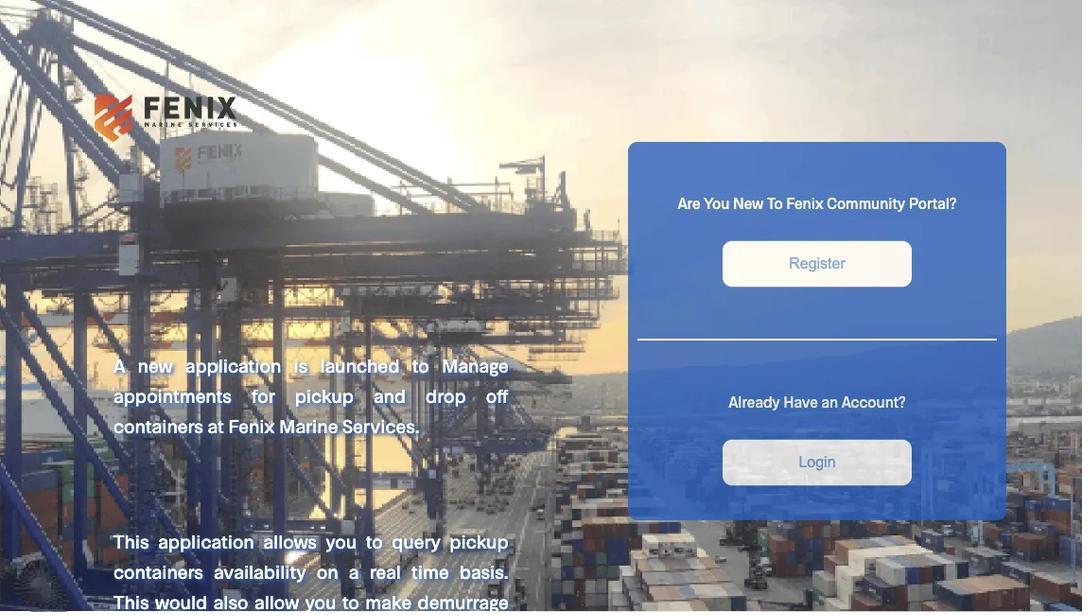 Task type: locate. For each thing, give the bounding box(es) containing it.
drop
[[426, 384, 466, 407]]

1 vertical spatial pickup
[[450, 530, 509, 553]]

already
[[729, 392, 781, 410]]

0 vertical spatial to
[[412, 354, 429, 377]]

1 horizontal spatial fenix
[[787, 194, 824, 212]]

0 horizontal spatial to
[[343, 591, 360, 612]]

1 vertical spatial application
[[158, 530, 254, 553]]

containers up "would" on the bottom left of page
[[114, 560, 203, 583]]

0 horizontal spatial pickup
[[295, 384, 354, 407]]

time
[[412, 560, 449, 583]]

1 vertical spatial containers
[[114, 560, 203, 583]]

launched
[[320, 354, 400, 377]]

to down a
[[343, 591, 360, 612]]

to
[[412, 354, 429, 377], [366, 530, 383, 553], [343, 591, 360, 612]]

a
[[114, 354, 125, 377]]

2 horizontal spatial to
[[412, 354, 429, 377]]

login button
[[723, 440, 913, 486]]

containers
[[114, 415, 203, 437], [114, 560, 203, 583]]

application
[[185, 354, 282, 377], [158, 530, 254, 553]]

application up availability
[[158, 530, 254, 553]]

this application allows you to query pickup containers availability on a real time basis. this would also allow you to make demurra
[[114, 530, 509, 612]]

fenix
[[787, 194, 824, 212], [228, 415, 275, 437]]

containers down appointments
[[114, 415, 203, 437]]

0 vertical spatial application
[[185, 354, 282, 377]]

allow
[[255, 591, 299, 612]]

is
[[294, 354, 308, 377]]

this
[[114, 530, 149, 553], [114, 591, 149, 612]]

would
[[155, 591, 207, 612]]

1 vertical spatial this
[[114, 591, 149, 612]]

query
[[392, 530, 441, 553]]

off
[[486, 384, 509, 407]]

you up a
[[326, 530, 357, 553]]

0 vertical spatial containers
[[114, 415, 203, 437]]

1 containers from the top
[[114, 415, 203, 437]]

services.
[[343, 415, 420, 437]]

0 vertical spatial pickup
[[295, 384, 354, 407]]

account?
[[842, 392, 906, 410]]

fenix down the for
[[228, 415, 275, 437]]

2 containers from the top
[[114, 560, 203, 583]]

0 vertical spatial this
[[114, 530, 149, 553]]

you down on
[[305, 591, 336, 612]]

application up the for
[[185, 354, 282, 377]]

fenix right the 'to'
[[787, 194, 824, 212]]

1 horizontal spatial to
[[366, 530, 383, 553]]

are you new to fenix community portal?
[[678, 194, 957, 212]]

pickup up basis.
[[450, 530, 509, 553]]

you
[[704, 194, 730, 212]]

pickup
[[295, 384, 354, 407], [450, 530, 509, 553]]

0 horizontal spatial fenix
[[228, 415, 275, 437]]

1 horizontal spatial pickup
[[450, 530, 509, 553]]

pickup up marine
[[295, 384, 354, 407]]

make
[[366, 591, 412, 612]]

to up drop
[[412, 354, 429, 377]]

manage
[[442, 354, 509, 377]]

you
[[326, 530, 357, 553], [305, 591, 336, 612]]

and
[[374, 384, 406, 407]]

application inside this application allows you to query pickup containers availability on a real time basis. this would also allow you to make demurra
[[158, 530, 254, 553]]

to up real
[[366, 530, 383, 553]]

portal?
[[909, 194, 957, 212]]

1 vertical spatial fenix
[[228, 415, 275, 437]]

to
[[768, 194, 783, 212]]



Task type: vqa. For each thing, say whether or not it's contained in the screenshot.
7th column header from the left
no



Task type: describe. For each thing, give the bounding box(es) containing it.
appointments
[[114, 384, 232, 407]]

new
[[138, 354, 173, 377]]

also
[[214, 591, 248, 612]]

availability
[[214, 560, 306, 583]]

fenix inside a new application is launched to manage appointments for pickup and drop off containers at fenix marine services.
[[228, 415, 275, 437]]

are
[[678, 194, 701, 212]]

an
[[822, 392, 839, 410]]

to inside a new application is launched to manage appointments for pickup and drop off containers at fenix marine services.
[[412, 354, 429, 377]]

containers inside this application allows you to query pickup containers availability on a real time basis. this would also allow you to make demurra
[[114, 560, 203, 583]]

have
[[784, 392, 819, 410]]

1 vertical spatial you
[[305, 591, 336, 612]]

community
[[828, 194, 906, 212]]

2 vertical spatial to
[[343, 591, 360, 612]]

for
[[251, 384, 275, 407]]

marine
[[279, 415, 338, 437]]

real
[[370, 560, 401, 583]]

at
[[208, 415, 224, 437]]

register
[[790, 255, 846, 272]]

new
[[734, 194, 764, 212]]

on
[[317, 560, 339, 583]]

pickup inside this application allows you to query pickup containers availability on a real time basis. this would also allow you to make demurra
[[450, 530, 509, 553]]

register button
[[723, 241, 913, 287]]

allows
[[264, 530, 317, 553]]

basis.
[[460, 560, 509, 583]]

a new application is launched to manage appointments for pickup and drop off containers at fenix marine services.
[[114, 354, 509, 437]]

1 vertical spatial to
[[366, 530, 383, 553]]

2 this from the top
[[114, 591, 149, 612]]

a
[[349, 560, 359, 583]]

pickup inside a new application is launched to manage appointments for pickup and drop off containers at fenix marine services.
[[295, 384, 354, 407]]

login
[[799, 454, 836, 471]]

0 vertical spatial you
[[326, 530, 357, 553]]

containers inside a new application is launched to manage appointments for pickup and drop off containers at fenix marine services.
[[114, 415, 203, 437]]

0 vertical spatial fenix
[[787, 194, 824, 212]]

application inside a new application is launched to manage appointments for pickup and drop off containers at fenix marine services.
[[185, 354, 282, 377]]

1 this from the top
[[114, 530, 149, 553]]

already have an account?
[[729, 392, 906, 410]]



